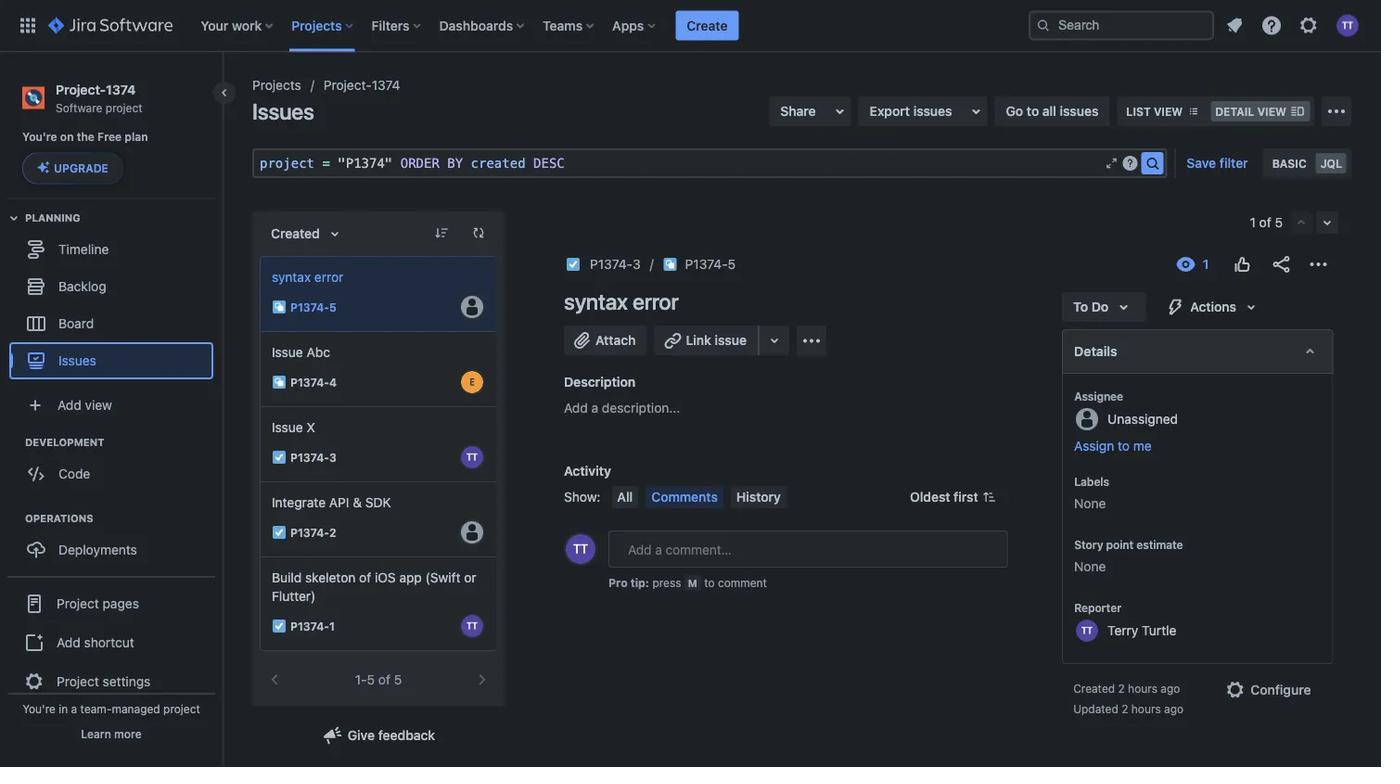 Task type: vqa. For each thing, say whether or not it's contained in the screenshot.
this for features
no



Task type: describe. For each thing, give the bounding box(es) containing it.
terry turtle image for build skeleton of ios app (swift or flutter)
[[461, 615, 483, 637]]

save filter button
[[1176, 148, 1259, 178]]

history button
[[731, 486, 786, 508]]

add shortcut button
[[7, 624, 215, 661]]

pro tip: press m to comment
[[609, 576, 767, 589]]

filter
[[1220, 155, 1248, 171]]

to
[[1073, 299, 1088, 314]]

board link
[[9, 305, 213, 342]]

details
[[1074, 344, 1117, 359]]

0 horizontal spatial subtask image
[[272, 375, 287, 390]]

JQL query field
[[254, 150, 1104, 176]]

task image for issue x
[[272, 450, 287, 465]]

1 horizontal spatial p1374-3
[[590, 256, 641, 272]]

order
[[400, 155, 440, 171]]

point
[[1106, 538, 1133, 551]]

refresh image
[[471, 225, 486, 240]]

settings
[[103, 673, 151, 689]]

operations group
[[9, 510, 222, 574]]

story
[[1074, 538, 1103, 551]]

created button
[[260, 219, 357, 249]]

give feedback
[[348, 728, 435, 743]]

apps button
[[607, 11, 663, 40]]

team-
[[80, 702, 112, 715]]

&
[[353, 495, 362, 510]]

link issue button
[[654, 326, 760, 355]]

assign to me
[[1074, 438, 1151, 454]]

labels none
[[1074, 475, 1109, 511]]

issues inside planning group
[[58, 352, 96, 368]]

created for created
[[271, 226, 320, 241]]

story point estimate none
[[1074, 538, 1183, 574]]

assign to me button
[[1074, 437, 1313, 455]]

1 vertical spatial a
[[71, 702, 77, 715]]

timeline
[[58, 241, 109, 256]]

development group
[[9, 434, 222, 498]]

view for detail view
[[1258, 105, 1287, 118]]

press
[[652, 576, 681, 589]]

eloisefrancis23 image
[[461, 371, 483, 393]]

project-1374
[[324, 77, 400, 93]]

work
[[232, 18, 262, 33]]

your profile and settings image
[[1337, 14, 1359, 37]]

p1374- for skeleton
[[290, 620, 329, 633]]

comments button
[[646, 486, 723, 508]]

0 vertical spatial ago
[[1160, 682, 1180, 695]]

estimate
[[1136, 538, 1183, 551]]

p1374-4
[[290, 376, 337, 389]]

1-
[[355, 672, 367, 687]]

go to all issues link
[[995, 96, 1110, 126]]

app
[[399, 570, 422, 585]]

terry turtle image for issue x
[[461, 446, 483, 468]]

the
[[77, 131, 95, 143]]

planning
[[25, 211, 80, 223]]

shortcut
[[84, 634, 134, 650]]

0 vertical spatial issues
[[252, 98, 314, 124]]

view for list view
[[1154, 105, 1183, 118]]

issue x
[[272, 420, 315, 435]]

editor image
[[1104, 156, 1119, 171]]

save filter
[[1187, 155, 1248, 171]]

learn more
[[81, 727, 142, 740]]

assign
[[1074, 438, 1114, 454]]

none inside labels none
[[1074, 496, 1106, 511]]

created 2 hours ago updated 2 hours ago
[[1073, 682, 1183, 715]]

to for go
[[1027, 103, 1039, 119]]

show:
[[564, 489, 601, 505]]

0 horizontal spatial syntax
[[272, 269, 311, 285]]

add for add shortcut
[[57, 634, 80, 650]]

deployments
[[58, 542, 137, 557]]

0 horizontal spatial syntax error
[[272, 269, 344, 285]]

list view
[[1126, 105, 1183, 118]]

m
[[688, 577, 697, 589]]

assignee
[[1074, 390, 1123, 403]]

notifications image
[[1223, 14, 1246, 37]]

basic
[[1272, 157, 1307, 170]]

api
[[329, 495, 349, 510]]

1374 for project-1374
[[372, 77, 400, 93]]

export issues button
[[859, 96, 987, 126]]

order by image
[[324, 223, 346, 245]]

1 horizontal spatial error
[[633, 288, 679, 314]]

tip:
[[630, 576, 649, 589]]

give feedback button
[[311, 721, 446, 750]]

0 vertical spatial of
[[1259, 215, 1271, 230]]

link
[[686, 333, 711, 348]]

backlog
[[58, 278, 106, 294]]

share image
[[1270, 253, 1292, 275]]

open share dialog image
[[829, 100, 851, 122]]

in
[[59, 702, 68, 715]]

comment
[[718, 576, 767, 589]]

all
[[617, 489, 633, 505]]

reporter pin to top. only you can see pinned fields. image
[[1125, 600, 1140, 615]]

project inside jql query field
[[260, 155, 314, 171]]

project- for project-1374 software project
[[56, 82, 106, 97]]

planning image
[[3, 206, 25, 228]]

settings image
[[1298, 14, 1320, 37]]

0 vertical spatial error
[[314, 269, 344, 285]]

1 vertical spatial hours
[[1131, 702, 1161, 715]]

operations image
[[3, 507, 25, 529]]

integrate api & sdk
[[272, 495, 391, 510]]

go to all issues
[[1006, 103, 1099, 119]]

"p1374"
[[338, 155, 393, 171]]

5 up share image
[[1275, 215, 1283, 230]]

=
[[322, 155, 330, 171]]

backlog link
[[9, 267, 213, 305]]

save
[[1187, 155, 1216, 171]]

1 of 5
[[1250, 215, 1283, 230]]

learn
[[81, 727, 111, 740]]

5 up give feedback button
[[367, 672, 375, 687]]

to do button
[[1062, 292, 1145, 322]]

project for project settings
[[57, 673, 99, 689]]

labels
[[1074, 475, 1109, 488]]

banner containing your work
[[0, 0, 1381, 52]]

issue for issue abc
[[272, 345, 303, 360]]

actions button
[[1153, 292, 1273, 322]]

project-1374 link
[[324, 74, 400, 96]]

1374 for project-1374 software project
[[106, 82, 136, 97]]

project for project pages
[[57, 595, 99, 611]]

0 vertical spatial subtask image
[[663, 257, 678, 272]]

list
[[1126, 105, 1151, 118]]

you're for you're on the free plan
[[22, 131, 57, 143]]

add app image
[[801, 330, 823, 352]]

development
[[25, 436, 104, 448]]

code link
[[9, 455, 213, 492]]

add view
[[58, 397, 112, 412]]

build
[[272, 570, 302, 585]]

p1374-3 link
[[590, 253, 641, 275]]

search image
[[1141, 152, 1164, 174]]

by
[[447, 155, 463, 171]]

share
[[780, 103, 816, 119]]

your
[[201, 18, 228, 33]]

board
[[58, 315, 94, 331]]

description...
[[602, 400, 680, 416]]

p1374- for api
[[290, 526, 329, 539]]

link web pages and more image
[[763, 329, 786, 352]]



Task type: locate. For each thing, give the bounding box(es) containing it.
p1374-2
[[290, 526, 336, 539]]

1 horizontal spatial project-
[[324, 77, 372, 93]]

1 vertical spatial of
[[359, 570, 371, 585]]

of for build skeleton of ios app (swift or flutter)
[[359, 570, 371, 585]]

created inside created 2 hours ago updated 2 hours ago
[[1073, 682, 1115, 695]]

view down issues link
[[85, 397, 112, 412]]

hours down terry turtle
[[1128, 682, 1157, 695]]

created up updated
[[1073, 682, 1115, 695]]

syntax error
[[272, 269, 344, 285], [564, 288, 679, 314]]

to left me
[[1117, 438, 1129, 454]]

1 vertical spatial syntax
[[564, 288, 628, 314]]

subtask image left p1374-4 at the left of page
[[272, 375, 287, 390]]

1 vertical spatial p1374-5
[[290, 300, 336, 313]]

unassigned
[[1107, 411, 1178, 426]]

projects down the work
[[252, 77, 301, 93]]

abc
[[307, 345, 330, 360]]

1 horizontal spatial created
[[1073, 682, 1115, 695]]

learn more button
[[81, 726, 142, 741]]

1 horizontal spatial of
[[378, 672, 390, 687]]

2 down integrate api & sdk
[[329, 526, 336, 539]]

0 vertical spatial syntax
[[272, 269, 311, 285]]

0 horizontal spatial 1374
[[106, 82, 136, 97]]

to left all
[[1027, 103, 1039, 119]]

1 issue from the top
[[272, 345, 303, 360]]

1 vertical spatial to
[[1117, 438, 1129, 454]]

project left =
[[260, 155, 314, 171]]

0 vertical spatial 1
[[1250, 215, 1256, 230]]

2 issues from the left
[[1060, 103, 1099, 119]]

issues right export
[[913, 103, 952, 119]]

first
[[954, 489, 978, 505]]

reporter
[[1074, 601, 1121, 614]]

5 up abc
[[329, 300, 336, 313]]

0 vertical spatial 3
[[633, 256, 641, 272]]

add inside add shortcut button
[[57, 634, 80, 650]]

to for assign
[[1117, 438, 1129, 454]]

1 vertical spatial issue
[[272, 420, 303, 435]]

add shortcut
[[57, 634, 134, 650]]

0 horizontal spatial 1
[[329, 620, 335, 633]]

0 horizontal spatial issues
[[58, 352, 96, 368]]

error down p1374-3 link
[[633, 288, 679, 314]]

task image for build skeleton of ios app (swift or flutter)
[[272, 619, 287, 634]]

p1374-3 down 'x'
[[290, 451, 337, 464]]

1 vertical spatial task image
[[272, 619, 287, 634]]

add for add view
[[58, 397, 81, 412]]

subtask image
[[272, 300, 287, 314]]

task image left p1374-3 link
[[566, 257, 581, 272]]

1374 up free
[[106, 82, 136, 97]]

1 project from the top
[[57, 595, 99, 611]]

all
[[1043, 103, 1056, 119]]

1 vertical spatial projects
[[252, 77, 301, 93]]

1 vertical spatial project
[[57, 673, 99, 689]]

pro
[[609, 576, 628, 589]]

0 vertical spatial project
[[106, 101, 142, 114]]

project inside project settings link
[[57, 673, 99, 689]]

newest first image
[[982, 490, 997, 505]]

projects inside popup button
[[291, 18, 342, 33]]

1 vertical spatial project
[[260, 155, 314, 171]]

2 vertical spatial to
[[704, 576, 715, 589]]

banner
[[0, 0, 1381, 52]]

terry turtle image
[[461, 446, 483, 468], [461, 615, 483, 637]]

project-
[[324, 77, 372, 93], [56, 82, 106, 97]]

1 you're from the top
[[22, 131, 57, 143]]

1 horizontal spatial issues
[[252, 98, 314, 124]]

of up share image
[[1259, 215, 1271, 230]]

0 vertical spatial 2
[[329, 526, 336, 539]]

0 vertical spatial p1374-5
[[685, 256, 736, 272]]

p1374- for error
[[290, 300, 329, 313]]

2 you're from the top
[[22, 702, 56, 715]]

p1374-3 up attach
[[590, 256, 641, 272]]

projects button
[[286, 11, 361, 40]]

project settings
[[57, 673, 151, 689]]

1 horizontal spatial 1374
[[372, 77, 400, 93]]

you're
[[22, 131, 57, 143], [22, 702, 56, 715]]

1 horizontal spatial 3
[[633, 256, 641, 272]]

1 horizontal spatial issues
[[1060, 103, 1099, 119]]

add up development
[[58, 397, 81, 412]]

project inside project pages link
[[57, 595, 99, 611]]

2 vertical spatial of
[[378, 672, 390, 687]]

0 vertical spatial project
[[57, 595, 99, 611]]

you're on the free plan
[[22, 131, 148, 143]]

configure link
[[1213, 675, 1322, 705]]

issue
[[715, 333, 747, 348]]

1 none from the top
[[1074, 496, 1106, 511]]

plan
[[125, 131, 148, 143]]

2 horizontal spatial view
[[1258, 105, 1287, 118]]

project up plan
[[106, 101, 142, 114]]

4
[[329, 376, 337, 389]]

a right in
[[71, 702, 77, 715]]

jira software image
[[48, 14, 173, 37], [48, 14, 173, 37]]

2 for p1374-
[[329, 526, 336, 539]]

0 vertical spatial syntax error
[[272, 269, 344, 285]]

group
[[7, 575, 215, 707]]

5 right the '1-'
[[394, 672, 402, 687]]

1 horizontal spatial view
[[1154, 105, 1183, 118]]

project- for project-1374
[[324, 77, 372, 93]]

project up in
[[57, 673, 99, 689]]

of inside the 'build skeleton of ios app (swift or flutter)'
[[359, 570, 371, 585]]

view for add view
[[85, 397, 112, 412]]

p1374- left copy link to issue image
[[685, 256, 728, 272]]

project- inside project-1374 link
[[324, 77, 372, 93]]

1 vertical spatial created
[[1073, 682, 1115, 695]]

1 horizontal spatial a
[[591, 400, 598, 416]]

0 vertical spatial p1374-3
[[590, 256, 641, 272]]

p1374- down flutter) at bottom
[[290, 620, 329, 633]]

filters
[[372, 18, 410, 33]]

1 task image from the top
[[272, 450, 287, 465]]

project- up software
[[56, 82, 106, 97]]

3
[[633, 256, 641, 272], [329, 451, 337, 464]]

0 horizontal spatial to
[[704, 576, 715, 589]]

add down description
[[564, 400, 588, 416]]

to inside button
[[1117, 438, 1129, 454]]

create button
[[676, 11, 739, 40]]

do
[[1091, 299, 1108, 314]]

projects for projects popup button
[[291, 18, 342, 33]]

terry turtle image down or
[[461, 615, 483, 637]]

issues
[[252, 98, 314, 124], [58, 352, 96, 368]]

1 down skeleton
[[329, 620, 335, 633]]

syntax help image
[[1123, 156, 1138, 171]]

you're left in
[[22, 702, 56, 715]]

apps
[[612, 18, 644, 33]]

flutter)
[[272, 589, 316, 604]]

0 horizontal spatial task image
[[272, 525, 287, 540]]

issues down board
[[58, 352, 96, 368]]

2 vertical spatial 2
[[1121, 702, 1128, 715]]

project inside the project-1374 software project
[[106, 101, 142, 114]]

subtask image
[[663, 257, 678, 272], [272, 375, 287, 390]]

issues right all
[[1060, 103, 1099, 119]]

terry turtle
[[1107, 622, 1176, 638]]

subtask image left the p1374-5 link
[[663, 257, 678, 272]]

0 horizontal spatial created
[[271, 226, 320, 241]]

syntax up 'attach' button
[[564, 288, 628, 314]]

skeleton
[[305, 570, 356, 585]]

2 for created
[[1118, 682, 1124, 695]]

1 vertical spatial issues
[[58, 352, 96, 368]]

0 vertical spatial created
[[271, 226, 320, 241]]

1 vertical spatial terry turtle image
[[461, 615, 483, 637]]

projects for "projects" link
[[252, 77, 301, 93]]

dashboards
[[439, 18, 513, 33]]

free
[[97, 131, 122, 143]]

search image
[[1036, 18, 1051, 33]]

1 horizontal spatial task image
[[566, 257, 581, 272]]

add left shortcut
[[57, 634, 80, 650]]

p1374- right subtask image
[[290, 300, 329, 313]]

your work
[[201, 18, 262, 33]]

menu bar containing all
[[608, 486, 790, 508]]

1 vertical spatial none
[[1074, 559, 1106, 574]]

project up add shortcut
[[57, 595, 99, 611]]

task image left p1374-2
[[272, 525, 287, 540]]

actions image
[[1307, 253, 1329, 275]]

1 vertical spatial 3
[[329, 451, 337, 464]]

1 vertical spatial task image
[[272, 525, 287, 540]]

integrate
[[272, 495, 326, 510]]

2 none from the top
[[1074, 559, 1106, 574]]

1 horizontal spatial to
[[1027, 103, 1039, 119]]

0 horizontal spatial project
[[106, 101, 142, 114]]

me
[[1133, 438, 1151, 454]]

0 horizontal spatial view
[[85, 397, 112, 412]]

task image
[[272, 450, 287, 465], [272, 619, 287, 634]]

of left ios
[[359, 570, 371, 585]]

profile image of terry turtle image
[[566, 534, 596, 564]]

1 terry turtle image from the top
[[461, 446, 483, 468]]

3 left the p1374-5 link
[[633, 256, 641, 272]]

export issues
[[870, 103, 952, 119]]

1 vertical spatial error
[[633, 288, 679, 314]]

2 terry turtle image from the top
[[461, 615, 483, 637]]

configure
[[1250, 682, 1311, 698]]

copy link to issue image
[[732, 256, 747, 271]]

created inside popup button
[[271, 226, 320, 241]]

hours right updated
[[1131, 702, 1161, 715]]

sdk
[[365, 495, 391, 510]]

1 vertical spatial syntax error
[[564, 288, 679, 314]]

history
[[736, 489, 781, 505]]

issues down "projects" link
[[252, 98, 314, 124]]

p1374- up attach
[[590, 256, 633, 272]]

2 horizontal spatial project
[[260, 155, 314, 171]]

group containing project pages
[[7, 575, 215, 707]]

turtle
[[1142, 622, 1176, 638]]

0 horizontal spatial 3
[[329, 451, 337, 464]]

error down order by icon
[[314, 269, 344, 285]]

created left order by icon
[[271, 226, 320, 241]]

0 vertical spatial issue
[[272, 345, 303, 360]]

timeline link
[[9, 230, 213, 267]]

planning group
[[9, 210, 222, 384]]

attach
[[596, 333, 636, 348]]

0 horizontal spatial project-
[[56, 82, 106, 97]]

view right detail
[[1258, 105, 1287, 118]]

project- down projects popup button
[[324, 77, 372, 93]]

1 vertical spatial subtask image
[[272, 375, 287, 390]]

none
[[1074, 496, 1106, 511], [1074, 559, 1106, 574]]

Add a comment… field
[[609, 531, 1008, 568]]

ago down the turtle
[[1160, 682, 1180, 695]]

p1374-5
[[685, 256, 736, 272], [290, 300, 336, 313]]

0 vertical spatial to
[[1027, 103, 1039, 119]]

project pages link
[[7, 583, 215, 624]]

code
[[58, 466, 90, 481]]

none down story
[[1074, 559, 1106, 574]]

upgrade
[[54, 162, 108, 175]]

0 vertical spatial you're
[[22, 131, 57, 143]]

projects right the work
[[291, 18, 342, 33]]

2 right updated
[[1121, 702, 1128, 715]]

link issue
[[686, 333, 747, 348]]

comments
[[651, 489, 718, 505]]

p1374- down 'x'
[[290, 451, 329, 464]]

1 vertical spatial you're
[[22, 702, 56, 715]]

task image
[[566, 257, 581, 272], [272, 525, 287, 540]]

p1374- for abc
[[290, 376, 329, 389]]

a down description
[[591, 400, 598, 416]]

2 project from the top
[[57, 673, 99, 689]]

0 horizontal spatial error
[[314, 269, 344, 285]]

of for 1-5 of 5
[[378, 672, 390, 687]]

1 horizontal spatial syntax error
[[564, 288, 679, 314]]

import and bulk change issues image
[[1326, 100, 1348, 122]]

syntax error down p1374-3 link
[[564, 288, 679, 314]]

task image down flutter) at bottom
[[272, 619, 287, 634]]

project = "p1374" order by created desc
[[260, 155, 565, 171]]

1 horizontal spatial subtask image
[[663, 257, 678, 272]]

project- inside the project-1374 software project
[[56, 82, 106, 97]]

you're left on
[[22, 131, 57, 143]]

add for add a description...
[[564, 400, 588, 416]]

add inside add view popup button
[[58, 397, 81, 412]]

p1374- down abc
[[290, 376, 329, 389]]

0 vertical spatial none
[[1074, 496, 1106, 511]]

add view button
[[11, 386, 211, 423]]

0 vertical spatial hours
[[1128, 682, 1157, 695]]

export
[[870, 103, 910, 119]]

task image down issue x
[[272, 450, 287, 465]]

more
[[114, 727, 142, 740]]

project
[[57, 595, 99, 611], [57, 673, 99, 689]]

attach button
[[564, 326, 647, 355]]

help image
[[1261, 14, 1283, 37]]

0 vertical spatial terry turtle image
[[461, 446, 483, 468]]

1 vertical spatial 2
[[1118, 682, 1124, 695]]

build skeleton of ios app (swift or flutter)
[[272, 570, 476, 604]]

p1374-
[[590, 256, 633, 272], [685, 256, 728, 272], [290, 300, 329, 313], [290, 376, 329, 389], [290, 451, 329, 464], [290, 526, 329, 539], [290, 620, 329, 633]]

2 vertical spatial project
[[163, 702, 200, 715]]

view inside popup button
[[85, 397, 112, 412]]

issue for issue x
[[272, 420, 303, 435]]

1 up vote options: no one has voted for this issue yet. image
[[1250, 215, 1256, 230]]

vote options: no one has voted for this issue yet. image
[[1231, 253, 1253, 275]]

ago right updated
[[1164, 702, 1183, 715]]

of right the '1-'
[[378, 672, 390, 687]]

1 horizontal spatial syntax
[[564, 288, 628, 314]]

open export issues dropdown image
[[965, 100, 987, 122]]

p1374-5 up link issue
[[685, 256, 736, 272]]

3 up integrate api & sdk
[[329, 451, 337, 464]]

appswitcher icon image
[[17, 14, 39, 37]]

1374 inside the project-1374 software project
[[106, 82, 136, 97]]

1 vertical spatial p1374-3
[[290, 451, 337, 464]]

2 horizontal spatial to
[[1117, 438, 1129, 454]]

5 up 'issue'
[[728, 256, 736, 272]]

2 horizontal spatial of
[[1259, 215, 1271, 230]]

pages
[[103, 595, 139, 611]]

issues inside button
[[913, 103, 952, 119]]

2 up updated
[[1118, 682, 1124, 695]]

p1374- for x
[[290, 451, 329, 464]]

none down labels
[[1074, 496, 1106, 511]]

created for created 2 hours ago updated 2 hours ago
[[1073, 682, 1115, 695]]

issues
[[913, 103, 952, 119], [1060, 103, 1099, 119]]

syntax
[[272, 269, 311, 285], [564, 288, 628, 314]]

syntax up subtask image
[[272, 269, 311, 285]]

0 horizontal spatial issues
[[913, 103, 952, 119]]

Search field
[[1029, 11, 1214, 40]]

project settings link
[[7, 661, 215, 702]]

1 horizontal spatial project
[[163, 702, 200, 715]]

you're in a team-managed project
[[22, 702, 200, 715]]

0 vertical spatial projects
[[291, 18, 342, 33]]

syntax error up subtask image
[[272, 269, 344, 285]]

p1374- down integrate
[[290, 526, 329, 539]]

(swift
[[425, 570, 460, 585]]

0 horizontal spatial of
[[359, 570, 371, 585]]

feedback
[[378, 728, 435, 743]]

issue
[[272, 345, 303, 360], [272, 420, 303, 435]]

issue left 'x'
[[272, 420, 303, 435]]

view right list
[[1154, 105, 1183, 118]]

project right managed
[[163, 702, 200, 715]]

1 vertical spatial ago
[[1164, 702, 1183, 715]]

issue left abc
[[272, 345, 303, 360]]

development image
[[3, 431, 25, 453]]

on
[[60, 131, 74, 143]]

1 horizontal spatial p1374-5
[[685, 256, 736, 272]]

filters button
[[366, 11, 428, 40]]

terry
[[1107, 622, 1138, 638]]

oldest first
[[910, 489, 978, 505]]

share button
[[769, 96, 851, 126]]

0 vertical spatial task image
[[566, 257, 581, 272]]

2 issue from the top
[[272, 420, 303, 435]]

0 horizontal spatial a
[[71, 702, 77, 715]]

menu bar
[[608, 486, 790, 508]]

p1374-1
[[290, 620, 335, 633]]

1374 down filters
[[372, 77, 400, 93]]

p1374-5 right subtask image
[[290, 300, 336, 313]]

give
[[348, 728, 375, 743]]

none inside the story point estimate none
[[1074, 559, 1106, 574]]

issues link
[[9, 342, 213, 379]]

error
[[314, 269, 344, 285], [633, 288, 679, 314]]

terry turtle image down eloisefrancis23 image
[[461, 446, 483, 468]]

1 issues from the left
[[913, 103, 952, 119]]

0 vertical spatial task image
[[272, 450, 287, 465]]

upgrade button
[[23, 153, 122, 183]]

1 vertical spatial 1
[[329, 620, 335, 633]]

you're for you're in a team-managed project
[[22, 702, 56, 715]]

primary element
[[11, 0, 1029, 51]]

sort descending image
[[434, 225, 449, 240]]

1 horizontal spatial 1
[[1250, 215, 1256, 230]]

ago
[[1160, 682, 1180, 695], [1164, 702, 1183, 715]]

to right m
[[704, 576, 715, 589]]

0 horizontal spatial p1374-5
[[290, 300, 336, 313]]

2 task image from the top
[[272, 619, 287, 634]]

details element
[[1062, 329, 1333, 374]]

teams
[[543, 18, 583, 33]]

jql
[[1321, 157, 1342, 170]]

0 vertical spatial a
[[591, 400, 598, 416]]

0 horizontal spatial p1374-3
[[290, 451, 337, 464]]



